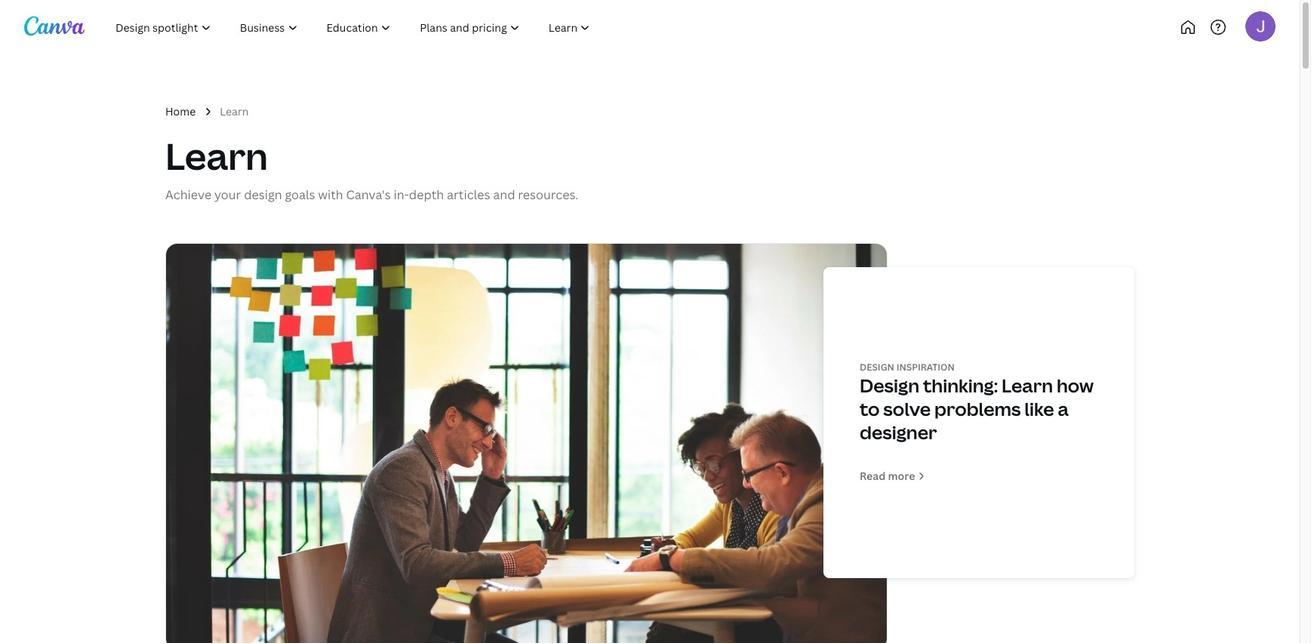 Task type: locate. For each thing, give the bounding box(es) containing it.
1 vertical spatial learn
[[165, 131, 268, 181]]

learn inside learn achieve your design goals with canva's in-depth articles and resources.
[[165, 131, 268, 181]]

learn right home link
[[220, 104, 249, 119]]

how
[[1057, 373, 1095, 398]]

solve
[[884, 396, 931, 421]]

design for design thinking: learn how to solve problems like a designer
[[860, 373, 920, 398]]

your
[[214, 187, 241, 203]]

design thinking image
[[166, 244, 887, 643]]

learn left a
[[1002, 373, 1054, 398]]

inspiration
[[897, 361, 955, 374]]

2 vertical spatial learn
[[1002, 373, 1054, 398]]

to
[[860, 396, 880, 421]]

and
[[493, 187, 515, 203]]

depth
[[409, 187, 444, 203]]

learn for learn
[[220, 104, 249, 119]]

problems
[[935, 396, 1021, 421]]

designer
[[860, 420, 938, 445]]

learn for learn achieve your design goals with canva's in-depth articles and resources.
[[165, 131, 268, 181]]

1 design from the top
[[860, 361, 895, 374]]

design inside design thinking: learn how to solve problems like a designer
[[860, 373, 920, 398]]

design
[[860, 361, 895, 374], [860, 373, 920, 398]]

learn up your
[[165, 131, 268, 181]]

like
[[1025, 396, 1055, 421]]

home link
[[165, 103, 196, 119]]

more
[[889, 469, 916, 484]]

learn
[[220, 104, 249, 119], [165, 131, 268, 181], [1002, 373, 1054, 398]]

design for design inspiration
[[860, 361, 895, 374]]

2 design from the top
[[860, 373, 920, 398]]

0 vertical spatial learn
[[220, 104, 249, 119]]



Task type: vqa. For each thing, say whether or not it's contained in the screenshot.
design inspiration link
yes



Task type: describe. For each thing, give the bounding box(es) containing it.
articles
[[447, 187, 490, 203]]

read more
[[860, 469, 916, 484]]

design thinking: learn how to solve problems like a designer
[[860, 373, 1095, 445]]

a
[[1058, 396, 1069, 421]]

design inspiration
[[860, 361, 955, 374]]

canva's
[[346, 187, 391, 203]]

design inspiration link
[[860, 361, 955, 374]]

with
[[318, 187, 343, 203]]

design
[[244, 187, 282, 203]]

top level navigation element
[[103, 12, 655, 42]]

home
[[165, 104, 196, 119]]

read
[[860, 469, 886, 484]]

resources.
[[518, 187, 579, 203]]

thinking:
[[924, 373, 999, 398]]

goals
[[285, 187, 315, 203]]

learn inside design thinking: learn how to solve problems like a designer
[[1002, 373, 1054, 398]]

in-
[[394, 187, 409, 203]]

achieve
[[165, 187, 212, 203]]

learn achieve your design goals with canva's in-depth articles and resources.
[[165, 131, 579, 203]]



